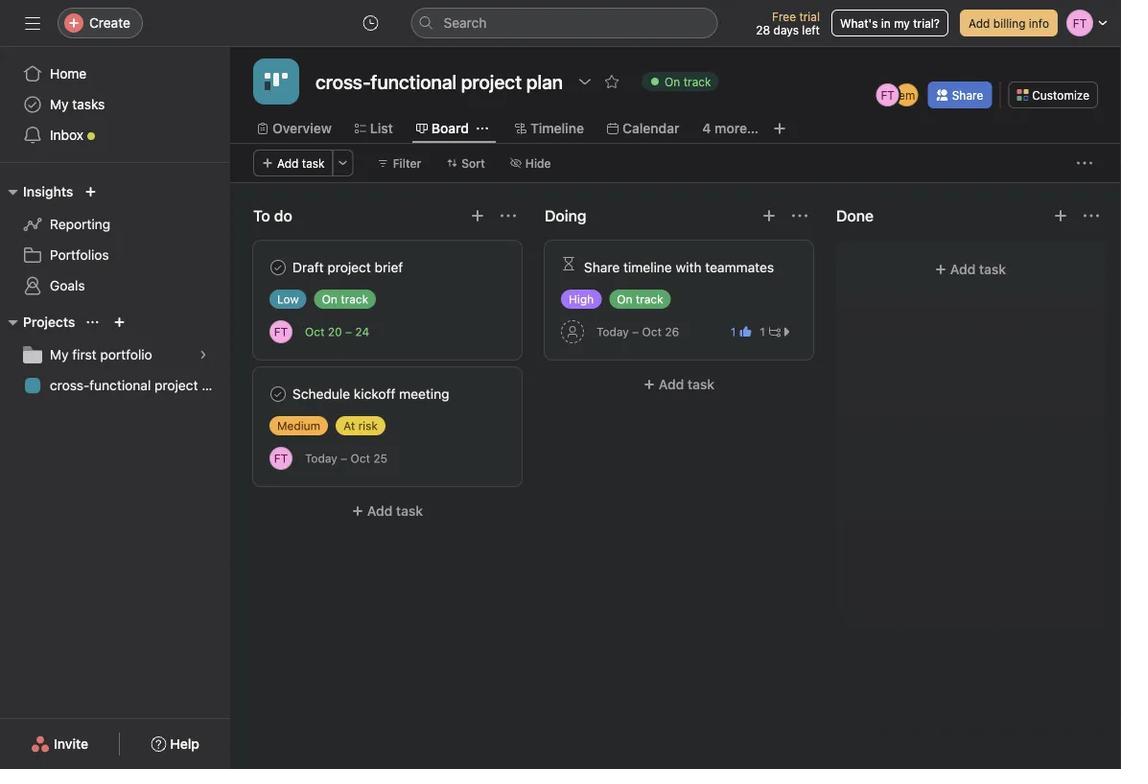 Task type: vqa. For each thing, say whether or not it's contained in the screenshot.
"completion date for try out different propellers" cell
no



Task type: locate. For each thing, give the bounding box(es) containing it.
1 vertical spatial ft button
[[270, 447, 293, 470]]

0 vertical spatial completed image
[[267, 256, 290, 279]]

None text field
[[311, 64, 568, 99]]

timeline
[[624, 260, 672, 275]]

on for to do
[[322, 293, 338, 306]]

0 vertical spatial today
[[597, 325, 629, 339]]

28
[[756, 23, 771, 36]]

calendar
[[623, 120, 680, 136]]

info
[[1029, 16, 1050, 30]]

add
[[969, 16, 991, 30], [277, 156, 299, 170], [951, 261, 976, 277], [659, 377, 684, 392], [367, 503, 393, 519]]

0 vertical spatial my
[[50, 96, 69, 112]]

oct left '25'
[[351, 452, 370, 465]]

add billing info button
[[960, 10, 1058, 36]]

on track inside popup button
[[665, 75, 711, 88]]

1 down teammates
[[760, 325, 766, 339]]

track down timeline at right top
[[636, 293, 664, 306]]

0 vertical spatial share
[[952, 88, 984, 102]]

see details, my first portfolio image
[[198, 349, 209, 361]]

task
[[302, 156, 325, 170], [980, 261, 1007, 277], [688, 377, 715, 392], [396, 503, 423, 519]]

on up "calendar"
[[665, 75, 681, 88]]

what's
[[840, 16, 878, 30]]

26
[[665, 325, 680, 339]]

0 horizontal spatial more section actions image
[[501, 208, 516, 224]]

on track up today – oct 26
[[617, 293, 664, 306]]

1 horizontal spatial on track
[[617, 293, 664, 306]]

filter button
[[369, 150, 430, 177]]

today left 26
[[597, 325, 629, 339]]

ft down medium in the left of the page
[[274, 452, 288, 465]]

1 horizontal spatial project
[[328, 260, 371, 275]]

board link
[[416, 118, 469, 139]]

reporting
[[50, 216, 110, 232]]

2 more section actions image from the left
[[1084, 208, 1100, 224]]

on up today – oct 26
[[617, 293, 633, 306]]

high
[[569, 293, 594, 306]]

0 horizontal spatial share
[[584, 260, 620, 275]]

hide button
[[502, 150, 560, 177]]

more section actions image
[[501, 208, 516, 224], [1084, 208, 1100, 224]]

track for to do
[[341, 293, 369, 306]]

1 vertical spatial ft
[[274, 325, 288, 339]]

customize
[[1033, 88, 1090, 102]]

1
[[731, 325, 736, 339], [760, 325, 766, 339]]

project left brief on the left
[[328, 260, 371, 275]]

oct left 20
[[305, 325, 325, 339]]

ft down "low"
[[274, 325, 288, 339]]

my left tasks
[[50, 96, 69, 112]]

track for doing
[[636, 293, 664, 306]]

1 horizontal spatial today
[[597, 325, 629, 339]]

show options image
[[578, 74, 593, 89]]

timeline
[[531, 120, 584, 136]]

20
[[328, 325, 342, 339]]

functional
[[89, 378, 151, 393]]

2 horizontal spatial on
[[665, 75, 681, 88]]

1 button
[[727, 322, 756, 342], [756, 322, 797, 342]]

1 horizontal spatial share
[[952, 88, 984, 102]]

in
[[882, 16, 891, 30]]

oct 20 – 24
[[305, 325, 370, 339]]

1 right 26
[[731, 325, 736, 339]]

create
[[89, 15, 130, 31]]

history image
[[363, 15, 379, 31]]

on track up the 4
[[665, 75, 711, 88]]

my left first at left top
[[50, 347, 69, 363]]

oct left 26
[[642, 325, 662, 339]]

insights button
[[0, 180, 73, 203]]

today for share
[[597, 325, 629, 339]]

1 horizontal spatial track
[[636, 293, 664, 306]]

draft project brief
[[293, 260, 403, 275]]

on track down draft project brief
[[322, 293, 369, 306]]

0 horizontal spatial add task image
[[762, 208, 777, 224]]

completed image up medium in the left of the page
[[267, 383, 290, 406]]

1 my from the top
[[50, 96, 69, 112]]

1 horizontal spatial 1
[[760, 325, 766, 339]]

1 ft button from the top
[[270, 320, 293, 344]]

completed image left draft
[[267, 256, 290, 279]]

1 vertical spatial my
[[50, 347, 69, 363]]

ft button down "low"
[[270, 320, 293, 344]]

meeting
[[399, 386, 450, 402]]

with
[[676, 260, 702, 275]]

1 horizontal spatial oct
[[351, 452, 370, 465]]

invite button
[[18, 727, 101, 762]]

cross-
[[50, 378, 89, 393]]

my first portfolio
[[50, 347, 152, 363]]

0 horizontal spatial on track
[[322, 293, 369, 306]]

medium
[[277, 419, 321, 433]]

em
[[899, 88, 916, 102]]

timeline link
[[515, 118, 584, 139]]

0 horizontal spatial on
[[322, 293, 338, 306]]

tab actions image
[[477, 123, 488, 134]]

1 horizontal spatial on
[[617, 293, 633, 306]]

share timeline with teammates
[[584, 260, 774, 275]]

add task
[[277, 156, 325, 170], [951, 261, 1007, 277], [659, 377, 715, 392], [367, 503, 423, 519]]

ft left the em at the top
[[881, 88, 895, 102]]

1 horizontal spatial more section actions image
[[1084, 208, 1100, 224]]

Completed checkbox
[[267, 383, 290, 406]]

project
[[328, 260, 371, 275], [155, 378, 198, 393]]

2 horizontal spatial on track
[[665, 75, 711, 88]]

more section actions image down more actions icon
[[1084, 208, 1100, 224]]

track
[[684, 75, 711, 88], [341, 293, 369, 306], [636, 293, 664, 306]]

home
[[50, 66, 87, 82]]

first
[[72, 347, 97, 363]]

ft button down medium in the left of the page
[[270, 447, 293, 470]]

2 horizontal spatial track
[[684, 75, 711, 88]]

completed image
[[267, 256, 290, 279], [267, 383, 290, 406]]

my tasks
[[50, 96, 105, 112]]

0 vertical spatial ft button
[[270, 320, 293, 344]]

oct
[[305, 325, 325, 339], [642, 325, 662, 339], [351, 452, 370, 465]]

share
[[952, 88, 984, 102], [584, 260, 620, 275]]

today – oct 26
[[597, 325, 680, 339]]

share right the em at the top
[[952, 88, 984, 102]]

on up 20
[[322, 293, 338, 306]]

– down at
[[341, 452, 348, 465]]

more…
[[715, 120, 759, 136]]

add task image for doing
[[762, 208, 777, 224]]

my inside projects element
[[50, 347, 69, 363]]

2 add task image from the left
[[1054, 208, 1069, 224]]

0 horizontal spatial 1
[[731, 325, 736, 339]]

1 vertical spatial completed image
[[267, 383, 290, 406]]

today
[[597, 325, 629, 339], [305, 452, 338, 465]]

24
[[355, 325, 370, 339]]

plan
[[202, 378, 228, 393]]

4
[[703, 120, 712, 136]]

on
[[665, 75, 681, 88], [322, 293, 338, 306], [617, 293, 633, 306]]

1 add task image from the left
[[762, 208, 777, 224]]

my
[[50, 96, 69, 112], [50, 347, 69, 363]]

what's in my trial? button
[[832, 10, 949, 36]]

add billing info
[[969, 16, 1050, 30]]

2 my from the top
[[50, 347, 69, 363]]

1 vertical spatial project
[[155, 378, 198, 393]]

more section actions image right add task image
[[501, 208, 516, 224]]

draft
[[293, 260, 324, 275]]

share inside button
[[952, 88, 984, 102]]

goals
[[50, 278, 85, 294]]

1 vertical spatial share
[[584, 260, 620, 275]]

1 horizontal spatial add task image
[[1054, 208, 1069, 224]]

add task image
[[470, 208, 486, 224]]

my inside global element
[[50, 96, 69, 112]]

track up the 4
[[684, 75, 711, 88]]

hide sidebar image
[[25, 15, 40, 31]]

help
[[170, 736, 200, 752]]

– for share timeline with teammates
[[632, 325, 639, 339]]

on for doing
[[617, 293, 633, 306]]

2 completed image from the top
[[267, 383, 290, 406]]

add task image
[[762, 208, 777, 224], [1054, 208, 1069, 224]]

track down draft project brief
[[341, 293, 369, 306]]

share button
[[929, 82, 992, 108]]

– left 24
[[345, 325, 352, 339]]

share right dependencies icon
[[584, 260, 620, 275]]

2 ft button from the top
[[270, 447, 293, 470]]

left
[[802, 23, 820, 36]]

2 horizontal spatial oct
[[642, 325, 662, 339]]

today down medium in the left of the page
[[305, 452, 338, 465]]

my
[[894, 16, 910, 30]]

1 vertical spatial today
[[305, 452, 338, 465]]

1 more section actions image from the left
[[501, 208, 516, 224]]

1 completed image from the top
[[267, 256, 290, 279]]

0 horizontal spatial today
[[305, 452, 338, 465]]

to do
[[253, 207, 293, 225]]

0 horizontal spatial oct
[[305, 325, 325, 339]]

2 vertical spatial ft
[[274, 452, 288, 465]]

search
[[444, 15, 487, 31]]

project left plan
[[155, 378, 198, 393]]

on track
[[665, 75, 711, 88], [322, 293, 369, 306], [617, 293, 664, 306]]

4 more… button
[[703, 118, 759, 139]]

portfolios link
[[12, 240, 219, 271]]

– left 26
[[632, 325, 639, 339]]

my first portfolio link
[[12, 340, 219, 370]]

global element
[[0, 47, 230, 162]]

0 horizontal spatial track
[[341, 293, 369, 306]]



Task type: describe. For each thing, give the bounding box(es) containing it.
share for share timeline with teammates
[[584, 260, 620, 275]]

my for my first portfolio
[[50, 347, 69, 363]]

free
[[772, 10, 796, 23]]

more section actions image for to do
[[501, 208, 516, 224]]

search button
[[411, 8, 718, 38]]

add inside add billing info button
[[969, 16, 991, 30]]

schedule kickoff meeting
[[293, 386, 450, 402]]

tasks
[[72, 96, 105, 112]]

cross-functional project plan link
[[12, 370, 228, 401]]

board image
[[265, 70, 288, 93]]

oct for share timeline with teammates
[[642, 325, 662, 339]]

sort button
[[438, 150, 494, 177]]

share for share
[[952, 88, 984, 102]]

dependencies image
[[561, 256, 577, 272]]

on track for doing
[[617, 293, 664, 306]]

portfolio
[[100, 347, 152, 363]]

more actions image
[[1078, 155, 1093, 171]]

add tab image
[[772, 121, 788, 136]]

on inside popup button
[[665, 75, 681, 88]]

reporting link
[[12, 209, 219, 240]]

2 1 button from the left
[[756, 322, 797, 342]]

ft button for schedule kickoff meeting
[[270, 447, 293, 470]]

done
[[837, 207, 874, 225]]

trial?
[[914, 16, 940, 30]]

show options, current sort, top image
[[87, 317, 98, 328]]

customize button
[[1009, 82, 1099, 108]]

cross-functional project plan
[[50, 378, 228, 393]]

create button
[[58, 8, 143, 38]]

add task image for done
[[1054, 208, 1069, 224]]

teammates
[[706, 260, 774, 275]]

ft button for draft project brief
[[270, 320, 293, 344]]

schedule
[[293, 386, 350, 402]]

low
[[277, 293, 299, 306]]

completed image for schedule kickoff meeting
[[267, 383, 290, 406]]

projects button
[[0, 311, 75, 334]]

on track button
[[633, 68, 728, 95]]

inbox
[[50, 127, 84, 143]]

add to starred image
[[605, 74, 620, 89]]

projects
[[23, 314, 75, 330]]

hide
[[526, 156, 551, 170]]

4 more…
[[703, 120, 759, 136]]

today for schedule
[[305, 452, 338, 465]]

oct for schedule kickoff meeting
[[351, 452, 370, 465]]

new project or portfolio image
[[114, 317, 125, 328]]

list link
[[355, 118, 393, 139]]

search list box
[[411, 8, 718, 38]]

25
[[374, 452, 388, 465]]

doing
[[545, 207, 587, 225]]

1 1 button from the left
[[727, 322, 756, 342]]

overview link
[[257, 118, 332, 139]]

risk
[[358, 419, 378, 433]]

what's in my trial?
[[840, 16, 940, 30]]

insights element
[[0, 175, 230, 305]]

0 horizontal spatial project
[[155, 378, 198, 393]]

more section actions image
[[793, 208, 808, 224]]

kickoff
[[354, 386, 396, 402]]

days
[[774, 23, 799, 36]]

Completed checkbox
[[267, 256, 290, 279]]

track inside popup button
[[684, 75, 711, 88]]

new image
[[85, 186, 96, 198]]

goals link
[[12, 271, 219, 301]]

my for my tasks
[[50, 96, 69, 112]]

more section actions image for done
[[1084, 208, 1100, 224]]

0 vertical spatial ft
[[881, 88, 895, 102]]

ft for draft project brief
[[274, 325, 288, 339]]

ft for schedule kickoff meeting
[[274, 452, 288, 465]]

more actions image
[[337, 157, 349, 169]]

invite
[[54, 736, 88, 752]]

0 vertical spatial project
[[328, 260, 371, 275]]

filter
[[393, 156, 421, 170]]

help button
[[138, 727, 212, 762]]

at risk
[[344, 419, 378, 433]]

– for schedule kickoff meeting
[[341, 452, 348, 465]]

1 1 from the left
[[731, 325, 736, 339]]

billing
[[994, 16, 1026, 30]]

sort
[[462, 156, 485, 170]]

insights
[[23, 184, 73, 200]]

at
[[344, 419, 355, 433]]

calendar link
[[607, 118, 680, 139]]

trial
[[800, 10, 820, 23]]

free trial 28 days left
[[756, 10, 820, 36]]

home link
[[12, 59, 219, 89]]

projects element
[[0, 305, 230, 405]]

inbox link
[[12, 120, 219, 151]]

overview
[[273, 120, 332, 136]]

list
[[370, 120, 393, 136]]

today – oct 25
[[305, 452, 388, 465]]

my tasks link
[[12, 89, 219, 120]]

2 1 from the left
[[760, 325, 766, 339]]

on track for to do
[[322, 293, 369, 306]]

board
[[432, 120, 469, 136]]

completed image for draft project brief
[[267, 256, 290, 279]]

brief
[[375, 260, 403, 275]]



